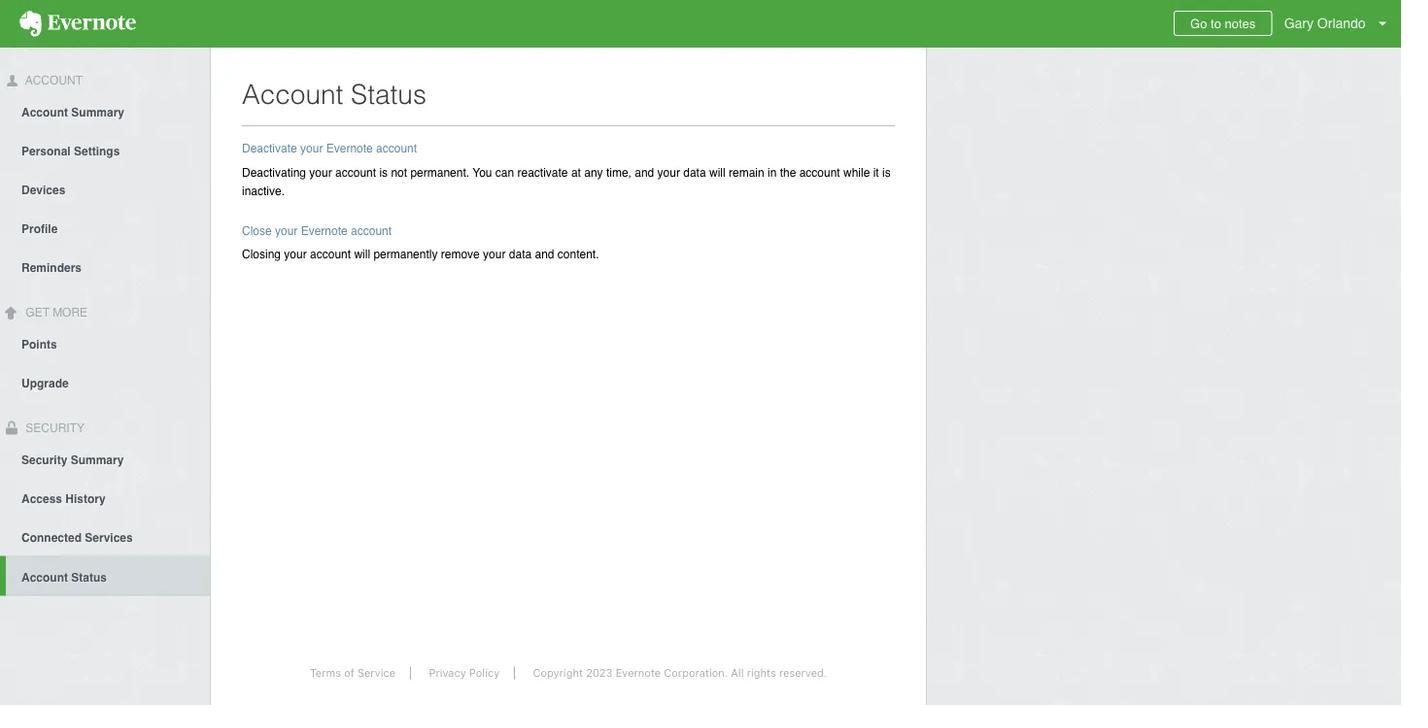 Task type: describe. For each thing, give the bounding box(es) containing it.
all
[[731, 667, 744, 680]]

inactive.
[[242, 184, 285, 198]]

summary for security summary
[[71, 453, 124, 467]]

at
[[571, 166, 581, 179]]

get more
[[22, 306, 88, 319]]

notes
[[1225, 16, 1256, 31]]

security summary
[[21, 453, 124, 467]]

profile link
[[0, 209, 210, 248]]

you
[[473, 166, 492, 179]]

closing
[[242, 248, 281, 261]]

go
[[1190, 16, 1207, 31]]

0 horizontal spatial data
[[509, 248, 532, 261]]

close your evernote account link
[[242, 224, 392, 237]]

1 horizontal spatial account status
[[242, 79, 426, 110]]

access history link
[[0, 478, 210, 517]]

1 vertical spatial will
[[354, 248, 370, 261]]

account down close your evernote account link
[[310, 248, 351, 261]]

data inside deactivating your account is not permanent. you can reactivate at any time, and your data will remain in the account while it is inactive.
[[683, 166, 706, 179]]

points
[[21, 338, 57, 351]]

not
[[391, 166, 407, 179]]

your for deactivate your evernote account
[[300, 142, 323, 155]]

rights
[[747, 667, 776, 680]]

evernote link
[[0, 0, 155, 48]]

connected
[[21, 531, 82, 544]]

account summary
[[21, 106, 124, 119]]

will inside deactivating your account is not permanent. you can reactivate at any time, and your data will remain in the account while it is inactive.
[[709, 166, 725, 179]]

connected services link
[[0, 517, 210, 556]]

close your evernote account
[[242, 224, 392, 237]]

privacy
[[429, 667, 466, 680]]

2 is from the left
[[882, 166, 891, 179]]

any
[[584, 166, 603, 179]]

account status inside account status link
[[21, 571, 107, 584]]

the
[[780, 166, 796, 179]]

2023
[[586, 667, 613, 680]]

points link
[[0, 324, 210, 363]]

content.
[[558, 248, 599, 261]]

account up the account summary
[[22, 74, 83, 87]]

service
[[357, 667, 395, 680]]

account summary link
[[0, 92, 210, 131]]

your for deactivating your account is not permanent. you can reactivate at any time, and your data will remain in the account while it is inactive.
[[309, 166, 332, 179]]

personal settings
[[21, 145, 120, 158]]

permanently
[[373, 248, 438, 261]]

deactivating your account is not permanent. you can reactivate at any time, and your data will remain in the account while it is inactive.
[[242, 166, 891, 198]]

copyright 2023 evernote corporation. all rights reserved.
[[533, 667, 827, 680]]

devices
[[21, 183, 65, 197]]

evernote for is
[[326, 142, 373, 155]]

your for close your evernote account
[[275, 224, 298, 237]]

account down 'connected'
[[21, 571, 68, 584]]

1 is from the left
[[379, 166, 388, 179]]

account up not
[[376, 142, 417, 155]]

permanent.
[[410, 166, 469, 179]]

access history
[[21, 492, 106, 506]]

account up permanently
[[351, 224, 392, 237]]

orlando
[[1317, 16, 1366, 31]]

reminders
[[21, 261, 82, 275]]

your for closing your account will permanently remove your data and content.
[[284, 248, 307, 261]]

1 vertical spatial status
[[71, 571, 107, 584]]

access
[[21, 492, 62, 506]]

profile
[[21, 222, 58, 236]]

your right time, at the left top of the page
[[657, 166, 680, 179]]

account status link
[[6, 556, 210, 596]]

personal
[[21, 145, 71, 158]]

reactivate
[[517, 166, 568, 179]]

2 vertical spatial evernote
[[616, 667, 661, 680]]

while
[[843, 166, 870, 179]]

your right remove
[[483, 248, 506, 261]]

gary
[[1284, 16, 1314, 31]]

security for security summary
[[21, 453, 67, 467]]

remain
[[729, 166, 764, 179]]

account up deactivate
[[242, 79, 343, 110]]



Task type: vqa. For each thing, say whether or not it's contained in the screenshot.
Notebook
no



Task type: locate. For each thing, give the bounding box(es) containing it.
1 vertical spatial summary
[[71, 453, 124, 467]]

terms of service link
[[295, 667, 411, 680]]

get
[[26, 306, 49, 319]]

your down deactivate your evernote account link at the top of the page
[[309, 166, 332, 179]]

terms of service
[[310, 667, 395, 680]]

1 vertical spatial security
[[21, 453, 67, 467]]

will left the remain
[[709, 166, 725, 179]]

devices link
[[0, 170, 210, 209]]

deactivating
[[242, 166, 306, 179]]

data left "content."
[[509, 248, 532, 261]]

account down deactivate your evernote account link at the top of the page
[[335, 166, 376, 179]]

will
[[709, 166, 725, 179], [354, 248, 370, 261]]

summary up the personal settings link
[[71, 106, 124, 119]]

evernote right "close"
[[301, 224, 348, 237]]

0 vertical spatial and
[[635, 166, 654, 179]]

personal settings link
[[0, 131, 210, 170]]

settings
[[74, 145, 120, 158]]

to
[[1211, 16, 1221, 31]]

1 horizontal spatial is
[[882, 166, 891, 179]]

evernote
[[326, 142, 373, 155], [301, 224, 348, 237], [616, 667, 661, 680]]

time,
[[606, 166, 631, 179]]

deactivate your evernote account
[[242, 142, 417, 155]]

evernote image
[[0, 11, 155, 37]]

is left not
[[379, 166, 388, 179]]

deactivate your evernote account link
[[242, 142, 417, 155]]

go to notes link
[[1174, 11, 1272, 36]]

0 vertical spatial summary
[[71, 106, 124, 119]]

data
[[683, 166, 706, 179], [509, 248, 532, 261]]

security
[[22, 421, 85, 435], [21, 453, 67, 467]]

0 vertical spatial evernote
[[326, 142, 373, 155]]

privacy policy
[[429, 667, 500, 680]]

it
[[873, 166, 879, 179]]

security up security summary
[[22, 421, 85, 435]]

1 vertical spatial and
[[535, 248, 554, 261]]

0 vertical spatial account status
[[242, 79, 426, 110]]

1 horizontal spatial will
[[709, 166, 725, 179]]

account status up deactivate your evernote account
[[242, 79, 426, 110]]

0 horizontal spatial and
[[535, 248, 554, 261]]

and right time, at the left top of the page
[[635, 166, 654, 179]]

and
[[635, 166, 654, 179], [535, 248, 554, 261]]

is
[[379, 166, 388, 179], [882, 166, 891, 179]]

security up access on the left
[[21, 453, 67, 467]]

summary
[[71, 106, 124, 119], [71, 453, 124, 467]]

reminders link
[[0, 248, 210, 286]]

security for security
[[22, 421, 85, 435]]

account right the
[[799, 166, 840, 179]]

1 vertical spatial data
[[509, 248, 532, 261]]

0 vertical spatial data
[[683, 166, 706, 179]]

gary orlando link
[[1279, 0, 1401, 48]]

privacy policy link
[[414, 667, 515, 680]]

copyright
[[533, 667, 583, 680]]

security summary link
[[0, 440, 210, 478]]

evernote right deactivate
[[326, 142, 373, 155]]

status
[[351, 79, 426, 110], [71, 571, 107, 584]]

and left "content."
[[535, 248, 554, 261]]

1 horizontal spatial and
[[635, 166, 654, 179]]

0 vertical spatial will
[[709, 166, 725, 179]]

close
[[242, 224, 272, 237]]

in
[[768, 166, 777, 179]]

status down connected services
[[71, 571, 107, 584]]

connected services
[[21, 531, 133, 544]]

corporation.
[[664, 667, 728, 680]]

evernote right 2023 at the left
[[616, 667, 661, 680]]

services
[[85, 531, 133, 544]]

your right "close"
[[275, 224, 298, 237]]

0 horizontal spatial status
[[71, 571, 107, 584]]

status up not
[[351, 79, 426, 110]]

is right it at the top right
[[882, 166, 891, 179]]

evernote for will
[[301, 224, 348, 237]]

account up the personal
[[21, 106, 68, 119]]

go to notes
[[1190, 16, 1256, 31]]

history
[[65, 492, 106, 506]]

gary orlando
[[1284, 16, 1366, 31]]

0 horizontal spatial will
[[354, 248, 370, 261]]

account status
[[242, 79, 426, 110], [21, 571, 107, 584]]

data left the remain
[[683, 166, 706, 179]]

policy
[[469, 667, 500, 680]]

can
[[495, 166, 514, 179]]

of
[[344, 667, 354, 680]]

account
[[22, 74, 83, 87], [242, 79, 343, 110], [21, 106, 68, 119], [21, 571, 68, 584]]

your
[[300, 142, 323, 155], [309, 166, 332, 179], [657, 166, 680, 179], [275, 224, 298, 237], [284, 248, 307, 261], [483, 248, 506, 261]]

0 vertical spatial security
[[22, 421, 85, 435]]

summary up the access history link
[[71, 453, 124, 467]]

deactivate
[[242, 142, 297, 155]]

summary for account summary
[[71, 106, 124, 119]]

1 horizontal spatial status
[[351, 79, 426, 110]]

1 vertical spatial account status
[[21, 571, 107, 584]]

remove
[[441, 248, 480, 261]]

terms
[[310, 667, 341, 680]]

account
[[376, 142, 417, 155], [335, 166, 376, 179], [799, 166, 840, 179], [351, 224, 392, 237], [310, 248, 351, 261]]

0 horizontal spatial is
[[379, 166, 388, 179]]

upgrade link
[[0, 363, 210, 402]]

1 horizontal spatial data
[[683, 166, 706, 179]]

and inside deactivating your account is not permanent. you can reactivate at any time, and your data will remain in the account while it is inactive.
[[635, 166, 654, 179]]

closing your account will permanently remove your data and content.
[[242, 248, 599, 261]]

0 horizontal spatial account status
[[21, 571, 107, 584]]

reserved.
[[779, 667, 827, 680]]

1 vertical spatial evernote
[[301, 224, 348, 237]]

account status down 'connected'
[[21, 571, 107, 584]]

0 vertical spatial status
[[351, 79, 426, 110]]

your right deactivate
[[300, 142, 323, 155]]

upgrade
[[21, 377, 69, 390]]

more
[[53, 306, 88, 319]]

your down close your evernote account
[[284, 248, 307, 261]]

will left permanently
[[354, 248, 370, 261]]



